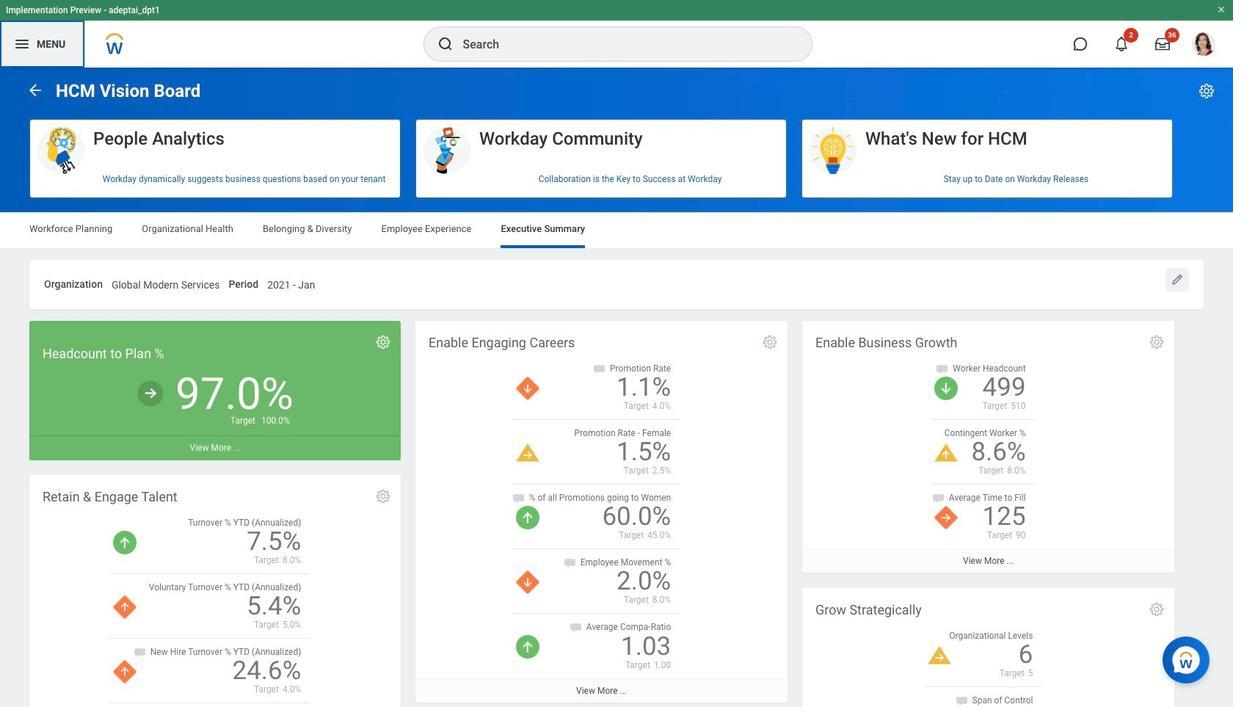 Task type: vqa. For each thing, say whether or not it's contained in the screenshot.
the middle THE UP GOOD image
yes



Task type: describe. For each thing, give the bounding box(es) containing it.
close environment banner image
[[1218, 5, 1226, 14]]

profile logan mcneil image
[[1193, 32, 1216, 59]]

down bad image
[[516, 571, 540, 594]]

down good image
[[935, 377, 959, 400]]

edit image
[[1171, 272, 1185, 287]]

up good image
[[516, 636, 540, 659]]

search image
[[437, 35, 454, 53]]

up bad image
[[113, 596, 136, 619]]

configure enable business growth image
[[1149, 334, 1165, 350]]

Search Workday  search field
[[463, 28, 782, 60]]

down bad image
[[516, 377, 540, 400]]

enable business growth element
[[803, 321, 1175, 573]]

1 vertical spatial neutral warning image
[[928, 647, 951, 664]]

1 horizontal spatial up good image
[[516, 506, 540, 530]]

justify image
[[13, 35, 31, 53]]

configure this page image
[[1198, 82, 1216, 100]]

notifications large image
[[1115, 37, 1129, 51]]

enable engaging careers element
[[416, 321, 788, 703]]

0 vertical spatial neutral warning image
[[516, 444, 540, 462]]

up warning image
[[935, 444, 959, 462]]



Task type: locate. For each thing, give the bounding box(es) containing it.
up good image up up bad icon
[[113, 531, 136, 554]]

None text field
[[112, 270, 220, 296]]

banner
[[0, 0, 1234, 68]]

grow strategically element
[[803, 588, 1175, 707]]

configure retain & engage talent image
[[375, 488, 391, 504]]

None text field
[[267, 270, 315, 296]]

neutral warning image
[[516, 444, 540, 462], [928, 647, 951, 664]]

inbox large image
[[1156, 37, 1171, 51]]

retain & engage talent element
[[29, 475, 401, 707]]

0 horizontal spatial neutral warning image
[[516, 444, 540, 462]]

neutral good image
[[137, 380, 165, 408]]

up good image up down bad icon
[[516, 506, 540, 530]]

configure grow strategically image
[[1149, 601, 1165, 617]]

up bad image
[[113, 660, 136, 684]]

previous page image
[[26, 81, 44, 99]]

0 vertical spatial up good image
[[516, 506, 540, 530]]

0 horizontal spatial up good image
[[113, 531, 136, 554]]

main content
[[0, 68, 1234, 707]]

up good image
[[516, 506, 540, 530], [113, 531, 136, 554]]

configure image
[[375, 334, 391, 350]]

1 horizontal spatial neutral warning image
[[928, 647, 951, 664]]

neutral bad image
[[935, 506, 959, 530]]

tab list
[[15, 213, 1219, 248]]

1 vertical spatial up good image
[[113, 531, 136, 554]]



